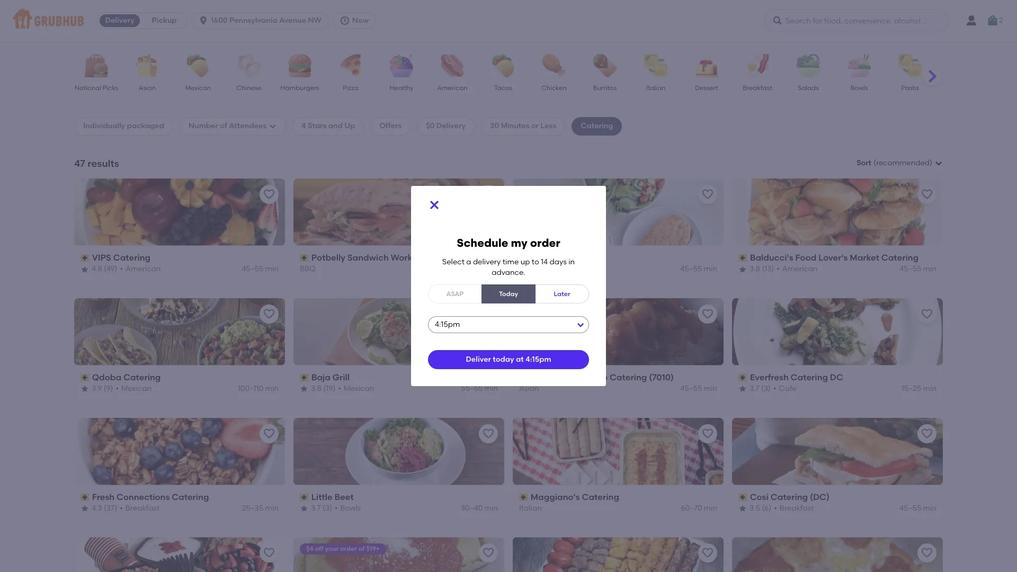 Task type: locate. For each thing, give the bounding box(es) containing it.
• for roti
[[557, 265, 560, 274]]

subscription pass image left maggiano's
[[519, 494, 529, 501]]

100–110
[[238, 384, 263, 393]]

pasta
[[901, 84, 919, 92]]

55–65
[[461, 384, 483, 393]]

delivery left pickup at the left top of page
[[105, 16, 134, 25]]

3.7 (3)
[[750, 384, 771, 393], [311, 504, 332, 513]]

italian down italian image
[[646, 84, 666, 92]]

1 vertical spatial 3.7 (3)
[[311, 504, 332, 513]]

subscription pass image
[[519, 254, 529, 262], [739, 254, 748, 262], [300, 494, 309, 501], [519, 494, 529, 501]]

italian down maggiano's
[[519, 504, 542, 513]]

(3) for little
[[323, 504, 332, 513]]

bowls down 'beet'
[[340, 504, 361, 513]]

1600
[[211, 16, 228, 25]]

minutes
[[501, 121, 530, 131]]

subscription pass image left the to at the right top
[[519, 254, 529, 262]]

0 horizontal spatial order
[[340, 545, 357, 553]]

catering right the connections
[[172, 492, 209, 502]]

little beet
[[311, 492, 354, 502]]

• down everfresh
[[774, 384, 777, 393]]

of left $19+
[[359, 545, 365, 553]]

2 • american from the left
[[777, 265, 818, 274]]

star icon image left 3.8 (19)
[[300, 385, 308, 393]]

3.8 left (13)
[[750, 265, 760, 274]]

mexican for qdoba catering
[[121, 384, 152, 393]]

a
[[466, 257, 471, 266]]

0 horizontal spatial delivery
[[105, 16, 134, 25]]

1 horizontal spatial bowls
[[851, 84, 868, 92]]

chicken image
[[536, 54, 573, 77]]

subscription pass image inside qdoba catering link
[[81, 374, 90, 381]]

potbelly
[[311, 253, 345, 263]]

subscription pass image inside potbelly sandwich works catering link
[[300, 254, 309, 262]]

delivery inside button
[[105, 16, 134, 25]]

delivery right $0
[[436, 121, 466, 131]]

fresh connections catering
[[92, 492, 209, 502]]

catering
[[581, 121, 613, 131], [113, 253, 151, 263], [419, 253, 456, 263], [549, 253, 587, 263], [882, 253, 919, 263], [123, 372, 161, 382], [610, 372, 647, 382], [791, 372, 828, 382], [172, 492, 209, 502], [582, 492, 619, 502], [771, 492, 808, 502]]

star icon image left • cafe
[[739, 385, 747, 393]]

today
[[499, 290, 518, 298]]

1 • american from the left
[[120, 265, 161, 274]]

2 horizontal spatial breakfast
[[780, 504, 814, 513]]

0 vertical spatial (3)
[[761, 384, 771, 393]]

bowls down bowls image
[[851, 84, 868, 92]]

delivery
[[105, 16, 134, 25], [436, 121, 466, 131]]

$4 off your order of $19+
[[306, 545, 380, 553]]

balducci's
[[750, 253, 794, 263]]

0 horizontal spatial breakfast
[[125, 504, 160, 513]]

save this restaurant button for the little beet link
[[479, 424, 498, 443]]

• right (23)
[[557, 265, 560, 274]]

25–35 min
[[242, 504, 279, 513]]

save this restaurant image for everfresh catering dc
[[921, 308, 934, 320]]

deliver today at 4:15pm
[[466, 355, 551, 364]]

today
[[493, 355, 514, 364]]

subscription pass image inside balducci's food lover's market catering link
[[739, 254, 748, 262]]

svg image
[[987, 14, 999, 27], [340, 15, 350, 26], [773, 15, 783, 26], [269, 122, 277, 131]]

• breakfast down cosi catering (dc)
[[774, 504, 814, 513]]

days
[[550, 257, 567, 266]]

order up roti
[[530, 236, 560, 249]]

$19+
[[366, 545, 380, 553]]

0 horizontal spatial • mexican
[[116, 384, 152, 393]]

• mexican down the grill
[[338, 384, 374, 393]]

0 horizontal spatial • breakfast
[[120, 504, 160, 513]]

subscription pass image left cosi at the right bottom of the page
[[739, 494, 748, 501]]

american down the american image
[[437, 84, 468, 92]]

star icon image left 3.9
[[81, 385, 89, 393]]

• mexican for catering
[[116, 384, 152, 393]]

0 horizontal spatial american
[[126, 265, 161, 274]]

star icon image left 3.5 at the right bottom of the page
[[739, 505, 747, 513]]

45–55 for balducci's food lover's market catering
[[900, 265, 922, 274]]

60–70
[[681, 504, 702, 513]]

1 horizontal spatial (3)
[[761, 384, 771, 393]]

catering down burritos
[[581, 121, 613, 131]]

order right 'your'
[[340, 545, 357, 553]]

• mexican down qdoba catering
[[116, 384, 152, 393]]

1 vertical spatial bowls
[[340, 504, 361, 513]]

subscription pass image left baja
[[300, 374, 309, 381]]

0 vertical spatial svg image
[[198, 15, 209, 26]]

• right (9)
[[116, 384, 119, 393]]

• down little beet
[[335, 504, 338, 513]]

• for baja
[[338, 384, 341, 393]]

deliver
[[466, 355, 491, 364]]

0 horizontal spatial italian
[[519, 504, 542, 513]]

3.8 for balducci's food lover's market catering
[[750, 265, 760, 274]]

hamburgers image
[[281, 54, 318, 77]]

subscription pass image up bbq at left
[[300, 254, 309, 262]]

1 horizontal spatial order
[[530, 236, 560, 249]]

subscription pass image left vips
[[81, 254, 90, 262]]

connections
[[117, 492, 170, 502]]

mexican
[[185, 84, 211, 92], [121, 384, 152, 393], [344, 384, 374, 393]]

subscription pass image for little beet
[[300, 494, 309, 501]]

2 • mexican from the left
[[338, 384, 374, 393]]

grill
[[333, 372, 350, 382]]

p.f.
[[531, 372, 545, 382]]

1 vertical spatial of
[[359, 545, 365, 553]]

works
[[391, 253, 417, 263]]

min for balducci's food lover's market catering
[[923, 265, 937, 274]]

1 vertical spatial 3.7
[[311, 504, 321, 513]]

american down vips catering
[[126, 265, 161, 274]]

• for qdoba
[[116, 384, 119, 393]]

4.8
[[92, 265, 102, 274]]

american
[[437, 84, 468, 92], [126, 265, 161, 274], [783, 265, 818, 274]]

star icon image for cosi catering (dc)
[[739, 505, 747, 513]]

subscription pass image inside cosi catering (dc) link
[[739, 494, 748, 501]]

1 horizontal spatial mexican
[[185, 84, 211, 92]]

save this restaurant button for potbelly sandwich works catering link
[[479, 185, 498, 204]]

dessert
[[695, 84, 718, 92]]

number of attendees
[[189, 121, 267, 131]]

1 vertical spatial chicken
[[563, 265, 592, 274]]

save this restaurant button for 'maggiano's catering' link
[[698, 424, 717, 443]]

subscription pass image inside vips catering link
[[81, 254, 90, 262]]

45–55 min for cosi catering (dc)
[[900, 504, 937, 513]]

subscription pass image left the fresh
[[81, 494, 90, 501]]

5–15
[[467, 265, 483, 274]]

• mexican for grill
[[338, 384, 374, 393]]

subscription pass image
[[81, 254, 90, 262], [300, 254, 309, 262], [81, 374, 90, 381], [300, 374, 309, 381], [739, 374, 748, 381], [81, 494, 90, 501], [739, 494, 748, 501]]

1 horizontal spatial • mexican
[[338, 384, 374, 393]]

15–25
[[902, 384, 922, 393]]

qdoba catering
[[92, 372, 161, 382]]

(3) down everfresh
[[761, 384, 771, 393]]

3.9
[[92, 384, 102, 393]]

1 horizontal spatial • american
[[777, 265, 818, 274]]

1 horizontal spatial • breakfast
[[774, 504, 814, 513]]

main navigation navigation
[[0, 0, 1017, 41]]

save this restaurant image for little beet
[[482, 427, 495, 440]]

asian down asian image
[[139, 84, 156, 92]]

0 vertical spatial 3.7 (3)
[[750, 384, 771, 393]]

3.8 down baja
[[311, 384, 322, 393]]

american down food
[[783, 265, 818, 274]]

• right (49)
[[120, 265, 123, 274]]

pasta image
[[892, 54, 929, 77]]

cafe
[[779, 384, 797, 393]]

1 vertical spatial order
[[340, 545, 357, 553]]

min for everfresh catering dc
[[923, 384, 937, 393]]

0 horizontal spatial (3)
[[323, 504, 332, 513]]

subscription pass image inside 'maggiano's catering' link
[[519, 494, 529, 501]]

breakfast down cosi catering (dc)
[[780, 504, 814, 513]]

save this restaurant button for fresh connections catering link
[[260, 424, 279, 443]]

3.7 (3) for everfresh catering dc
[[750, 384, 771, 393]]

0 vertical spatial delivery
[[105, 16, 134, 25]]

3.7 down little
[[311, 504, 321, 513]]

mexican down the grill
[[344, 384, 374, 393]]

subscription pass image for everfresh catering dc
[[739, 374, 748, 381]]

chinese image
[[230, 54, 268, 77]]

burritos
[[593, 84, 617, 92]]

1 horizontal spatial svg image
[[428, 198, 441, 211]]

1 horizontal spatial asian
[[519, 384, 539, 393]]

asian down p.f.
[[519, 384, 539, 393]]

0 horizontal spatial 3.7 (3)
[[311, 504, 332, 513]]

of right number
[[220, 121, 227, 131]]

2
[[999, 16, 1004, 25]]

my
[[511, 236, 528, 249]]

subscription pass image left little
[[300, 494, 309, 501]]

• for vips
[[120, 265, 123, 274]]

1 horizontal spatial 3.7
[[750, 384, 760, 393]]

save this restaurant image
[[921, 188, 934, 201], [263, 308, 276, 320], [482, 308, 495, 320], [921, 308, 934, 320], [263, 427, 276, 440], [482, 427, 495, 440], [702, 427, 714, 440], [263, 547, 276, 560]]

45–55 for vips catering
[[242, 265, 263, 274]]

star icon image for fresh connections catering
[[81, 505, 89, 513]]

3.7 down everfresh
[[750, 384, 760, 393]]

subscription pass image inside baja grill link
[[300, 374, 309, 381]]

american for balducci's food lover's market catering
[[783, 265, 818, 274]]

$0 delivery
[[426, 121, 466, 131]]

subscription pass image inside everfresh catering dc link
[[739, 374, 748, 381]]

american image
[[434, 54, 471, 77]]

svg image inside '2' button
[[987, 14, 999, 27]]

mexican down qdoba catering
[[121, 384, 152, 393]]

• bowls
[[335, 504, 361, 513]]

to
[[584, 372, 593, 382]]

1 vertical spatial asian
[[519, 384, 539, 393]]

$4
[[306, 545, 314, 553]]

0 vertical spatial 3.8
[[750, 265, 760, 274]]

subscription pass image for maggiano's catering
[[519, 494, 529, 501]]

save this restaurant button for cosi catering (dc) link
[[918, 424, 937, 443]]

save this restaurant button for vips catering link
[[260, 185, 279, 204]]

to
[[532, 257, 539, 266]]

(3)
[[761, 384, 771, 393], [323, 504, 332, 513]]

star icon image
[[81, 265, 89, 274], [519, 265, 528, 274], [739, 265, 747, 274], [81, 385, 89, 393], [300, 385, 308, 393], [739, 385, 747, 393], [81, 505, 89, 513], [300, 505, 308, 513], [739, 505, 747, 513]]

pickup
[[152, 16, 177, 25]]

2 • breakfast from the left
[[774, 504, 814, 513]]

schedule my order
[[457, 236, 560, 249]]

• for little
[[335, 504, 338, 513]]

(3) down little beet
[[323, 504, 332, 513]]

1 horizontal spatial 3.7 (3)
[[750, 384, 771, 393]]

4.1 (23)
[[530, 265, 554, 274]]

breakfast down the connections
[[125, 504, 160, 513]]

(6)
[[762, 504, 772, 513]]

0 horizontal spatial 3.8
[[311, 384, 322, 393]]

vips catering
[[92, 253, 151, 263]]

25–35
[[242, 504, 263, 513]]

subscription pass image inside the little beet link
[[300, 494, 309, 501]]

0 horizontal spatial bowls
[[340, 504, 361, 513]]

subscription pass image for fresh connections catering
[[81, 494, 90, 501]]

3.7 (3) for little beet
[[311, 504, 332, 513]]

and
[[328, 121, 343, 131]]

pizza image
[[332, 54, 369, 77]]

2 horizontal spatial american
[[783, 265, 818, 274]]

3.5
[[750, 504, 760, 513]]

deliver today at 4:15pm button
[[428, 350, 589, 370]]

0 vertical spatial asian
[[139, 84, 156, 92]]

3.7 (3) down little
[[311, 504, 332, 513]]

• right the (37)
[[120, 504, 123, 513]]

0 horizontal spatial svg image
[[198, 15, 209, 26]]

breakfast down breakfast image
[[743, 84, 772, 92]]

save this restaurant image for fresh connections catering
[[263, 427, 276, 440]]

breakfast image
[[739, 54, 776, 77]]

roti catering
[[531, 253, 587, 263]]

subscription pass image left the qdoba
[[81, 374, 90, 381]]

subscription pass image left everfresh
[[739, 374, 748, 381]]

chicken down the "roti catering"
[[563, 265, 592, 274]]

star icon image left 4.3
[[81, 505, 89, 513]]

• american down food
[[777, 265, 818, 274]]

1 • breakfast from the left
[[120, 504, 160, 513]]

(37)
[[104, 504, 117, 513]]

0 vertical spatial of
[[220, 121, 227, 131]]

mexican for baja grill
[[344, 384, 374, 393]]

1 vertical spatial 3.8
[[311, 384, 322, 393]]

national picks
[[75, 84, 118, 92]]

0 vertical spatial bowls
[[851, 84, 868, 92]]

• right (13)
[[777, 265, 780, 274]]

later
[[554, 290, 570, 298]]

maggiano's catering
[[531, 492, 619, 502]]

catering up "• chicken"
[[549, 253, 587, 263]]

0 horizontal spatial 3.7
[[311, 504, 321, 513]]

subscription pass image for balducci's food lover's market catering
[[739, 254, 748, 262]]

0 horizontal spatial of
[[220, 121, 227, 131]]

2 horizontal spatial mexican
[[344, 384, 374, 393]]

cosi catering (dc)
[[750, 492, 830, 502]]

star icon image left 4.8
[[81, 265, 89, 274]]

0 vertical spatial chicken
[[542, 84, 567, 92]]

• breakfast for connections
[[120, 504, 160, 513]]

asian image
[[129, 54, 166, 77]]

catering right maggiano's
[[582, 492, 619, 502]]

min for roti catering
[[704, 265, 717, 274]]

min for cosi catering (dc)
[[923, 504, 937, 513]]

asap
[[446, 290, 464, 298]]

save this restaurant button for baja grill link at the left of the page
[[479, 304, 498, 324]]

45–55 for roti catering
[[680, 265, 702, 274]]

svg image
[[198, 15, 209, 26], [428, 198, 441, 211]]

individually packaged
[[83, 121, 164, 131]]

schedule
[[457, 236, 508, 249]]

star icon image left 4.1
[[519, 265, 528, 274]]

star icon image left 3.8 (13)
[[739, 265, 747, 274]]

save this restaurant image for balducci's food lover's market catering
[[921, 188, 934, 201]]

0 vertical spatial 3.7
[[750, 384, 760, 393]]

star icon image up $4
[[300, 505, 308, 513]]

3.8 (13)
[[750, 265, 774, 274]]

save this restaurant button for "roti catering" link
[[698, 185, 717, 204]]

asian
[[139, 84, 156, 92], [519, 384, 539, 393]]

subscription pass image left balducci's
[[739, 254, 748, 262]]

chicken down chicken image
[[542, 84, 567, 92]]

save this restaurant image
[[263, 188, 276, 201], [482, 188, 495, 201], [702, 188, 714, 201], [702, 308, 714, 320], [921, 427, 934, 440], [482, 547, 495, 560], [702, 547, 714, 560], [921, 547, 934, 560]]

subscription pass image inside "roti catering" link
[[519, 254, 529, 262]]

star icon image for little beet
[[300, 505, 308, 513]]

0 horizontal spatial mexican
[[121, 384, 152, 393]]

45–55 for cosi catering (dc)
[[900, 504, 922, 513]]

min for potbelly sandwich works catering
[[485, 265, 498, 274]]

3.8 (19)
[[311, 384, 336, 393]]

1 • mexican from the left
[[116, 384, 152, 393]]

catering right the qdoba
[[123, 372, 161, 382]]

• right (6)
[[774, 504, 777, 513]]

30 minutes or less
[[490, 121, 556, 131]]

0 vertical spatial italian
[[646, 84, 666, 92]]

min for little beet
[[485, 504, 498, 513]]

1 horizontal spatial of
[[359, 545, 365, 553]]

3.7 for everfresh catering dc
[[750, 384, 760, 393]]

• breakfast down the connections
[[120, 504, 160, 513]]

1 horizontal spatial 3.8
[[750, 265, 760, 274]]

1 vertical spatial (3)
[[323, 504, 332, 513]]

subscription pass image for vips catering
[[81, 254, 90, 262]]

3.9 (9)
[[92, 384, 113, 393]]

(7010)
[[649, 372, 674, 382]]

• american down vips catering
[[120, 265, 161, 274]]

0 horizontal spatial • american
[[120, 265, 161, 274]]

3.7 (3) down everfresh
[[750, 384, 771, 393]]

1 vertical spatial delivery
[[436, 121, 466, 131]]

• right "(19)"
[[338, 384, 341, 393]]

star icon image for roti catering
[[519, 265, 528, 274]]

delivery
[[473, 257, 501, 266]]

1 vertical spatial italian
[[519, 504, 542, 513]]

mexican down mexican image in the top left of the page
[[185, 84, 211, 92]]

subscription pass image inside fresh connections catering link
[[81, 494, 90, 501]]

• for cosi
[[774, 504, 777, 513]]



Task type: describe. For each thing, give the bounding box(es) containing it.
breakfast for fresh connections catering
[[125, 504, 160, 513]]

(9)
[[104, 384, 113, 393]]

star icon image for balducci's food lover's market catering
[[739, 265, 747, 274]]

bowls image
[[841, 54, 878, 77]]

4:15pm
[[526, 355, 551, 364]]

chinese
[[237, 84, 262, 92]]

45–55 min for vips catering
[[242, 265, 279, 274]]

subscription pass image for potbelly sandwich works catering
[[300, 254, 309, 262]]

everfresh catering dc link
[[739, 372, 937, 384]]

maggiano's
[[531, 492, 580, 502]]

sandwich
[[347, 253, 389, 263]]

min for fresh connections catering
[[265, 504, 279, 513]]

catering up cafe
[[791, 372, 828, 382]]

3.8 for baja grill
[[311, 384, 322, 393]]

in
[[569, 257, 575, 266]]

• american for food
[[777, 265, 818, 274]]

• cafe
[[774, 384, 797, 393]]

healthy
[[390, 84, 414, 92]]

pickup button
[[142, 12, 187, 29]]

your
[[325, 545, 339, 553]]

tacos image
[[485, 54, 522, 77]]

burritos image
[[587, 54, 624, 77]]

up
[[521, 257, 530, 266]]

select
[[442, 257, 465, 266]]

save this restaurant button for balducci's food lover's market catering link
[[918, 185, 937, 204]]

subscription pass image for roti catering
[[519, 254, 529, 262]]

cosi catering (dc) link
[[739, 491, 937, 503]]

3.7 for little beet
[[311, 504, 321, 513]]

star icon image for everfresh catering dc
[[739, 385, 747, 393]]

1600 pennsylvania avenue nw
[[211, 16, 322, 25]]

mexican image
[[180, 54, 217, 77]]

p.f. chang's to go catering (7010)
[[531, 372, 674, 382]]

up
[[345, 121, 355, 131]]

save this restaurant button for qdoba catering link
[[260, 304, 279, 324]]

min for baja grill
[[485, 384, 498, 393]]

catering right market
[[882, 253, 919, 263]]

min for maggiano's catering
[[704, 504, 717, 513]]

• chicken
[[557, 265, 592, 274]]

roti
[[531, 253, 547, 263]]

min for vips catering
[[265, 265, 279, 274]]

star icon image for qdoba catering
[[81, 385, 89, 393]]

potbelly sandwich works catering link
[[300, 252, 498, 264]]

catering up (49)
[[113, 253, 151, 263]]

45–55 min for roti catering
[[680, 265, 717, 274]]

potbelly sandwich works catering
[[311, 253, 456, 263]]

avenue
[[279, 16, 306, 25]]

hamburgers
[[281, 84, 319, 92]]

4.3 (37)
[[92, 504, 117, 513]]

off
[[315, 545, 324, 553]]

individually
[[83, 121, 125, 131]]

tacos
[[494, 84, 512, 92]]

45–55 min for balducci's food lover's market catering
[[900, 265, 937, 274]]

healthy image
[[383, 54, 420, 77]]

star icon image for vips catering
[[81, 265, 89, 274]]

save this restaurant button for p.f. chang's to go catering (7010) link
[[698, 304, 717, 324]]

baja grill
[[311, 372, 350, 382]]

save this restaurant button for everfresh catering dc link
[[918, 304, 937, 324]]

roti catering link
[[519, 252, 717, 264]]

• american for catering
[[120, 265, 161, 274]]

0 vertical spatial order
[[530, 236, 560, 249]]

4.3
[[92, 504, 102, 513]]

national
[[75, 84, 101, 92]]

or
[[531, 121, 539, 131]]

4.1
[[530, 265, 539, 274]]

min for qdoba catering
[[265, 384, 279, 393]]

delivery button
[[98, 12, 142, 29]]

(49)
[[104, 265, 117, 274]]

attendees
[[229, 121, 267, 131]]

asap button
[[428, 285, 482, 304]]

cosi
[[750, 492, 769, 502]]

svg image inside "now" button
[[340, 15, 350, 26]]

• for everfresh
[[774, 384, 777, 393]]

4
[[302, 121, 306, 131]]

maggiano's catering link
[[519, 491, 717, 503]]

qdoba
[[92, 372, 121, 382]]

60–70 min
[[681, 504, 717, 513]]

results
[[88, 157, 119, 169]]

everfresh
[[750, 372, 789, 382]]

0 horizontal spatial asian
[[139, 84, 156, 92]]

pennsylvania
[[229, 16, 278, 25]]

save this restaurant image for qdoba catering
[[263, 308, 276, 320]]

dc
[[830, 372, 843, 382]]

save this restaurant image for maggiano's catering
[[702, 427, 714, 440]]

national picks image
[[78, 54, 115, 77]]

american for vips catering
[[126, 265, 161, 274]]

balducci's food lover's market catering link
[[739, 252, 937, 264]]

catering right go
[[610, 372, 647, 382]]

pizza
[[343, 84, 359, 92]]

• for fresh
[[120, 504, 123, 513]]

salads image
[[790, 54, 827, 77]]

breakfast for cosi catering (dc)
[[780, 504, 814, 513]]

bbq
[[300, 265, 316, 274]]

catering left a
[[419, 253, 456, 263]]

1 horizontal spatial delivery
[[436, 121, 466, 131]]

47
[[74, 157, 85, 169]]

salads
[[798, 84, 819, 92]]

italian image
[[637, 54, 675, 77]]

1 horizontal spatial breakfast
[[743, 84, 772, 92]]

(13)
[[762, 265, 774, 274]]

advance.
[[492, 268, 526, 277]]

catering up (6)
[[771, 492, 808, 502]]

subscription pass image for cosi catering (dc)
[[739, 494, 748, 501]]

30–40 min
[[461, 504, 498, 513]]

1 vertical spatial svg image
[[428, 198, 441, 211]]

1 horizontal spatial american
[[437, 84, 468, 92]]

baja grill link
[[300, 372, 498, 384]]

save this restaurant image for baja grill
[[482, 308, 495, 320]]

• for balducci's
[[777, 265, 780, 274]]

packaged
[[127, 121, 164, 131]]

chang's
[[547, 372, 582, 382]]

little
[[311, 492, 333, 502]]

(3) for everfresh
[[761, 384, 771, 393]]

14
[[541, 257, 548, 266]]

subscription pass image for baja grill
[[300, 374, 309, 381]]

now
[[352, 16, 369, 25]]

svg image inside 1600 pennsylvania avenue nw button
[[198, 15, 209, 26]]

(23)
[[541, 265, 554, 274]]

$0
[[426, 121, 435, 131]]

dessert image
[[688, 54, 725, 77]]

47 results
[[74, 157, 119, 169]]

subscription pass image for qdoba catering
[[81, 374, 90, 381]]

now button
[[333, 12, 380, 29]]

beet
[[335, 492, 354, 502]]

less
[[541, 121, 556, 131]]

stars
[[308, 121, 327, 131]]

fresh
[[92, 492, 115, 502]]

baja
[[311, 372, 331, 382]]

nw
[[308, 16, 322, 25]]

5–15 min
[[467, 265, 498, 274]]

time
[[503, 257, 519, 266]]

55–65 min
[[461, 384, 498, 393]]

star icon image for baja grill
[[300, 385, 308, 393]]

15–25 min
[[902, 384, 937, 393]]

1 horizontal spatial italian
[[646, 84, 666, 92]]

• breakfast for catering
[[774, 504, 814, 513]]



Task type: vqa. For each thing, say whether or not it's contained in the screenshot.


